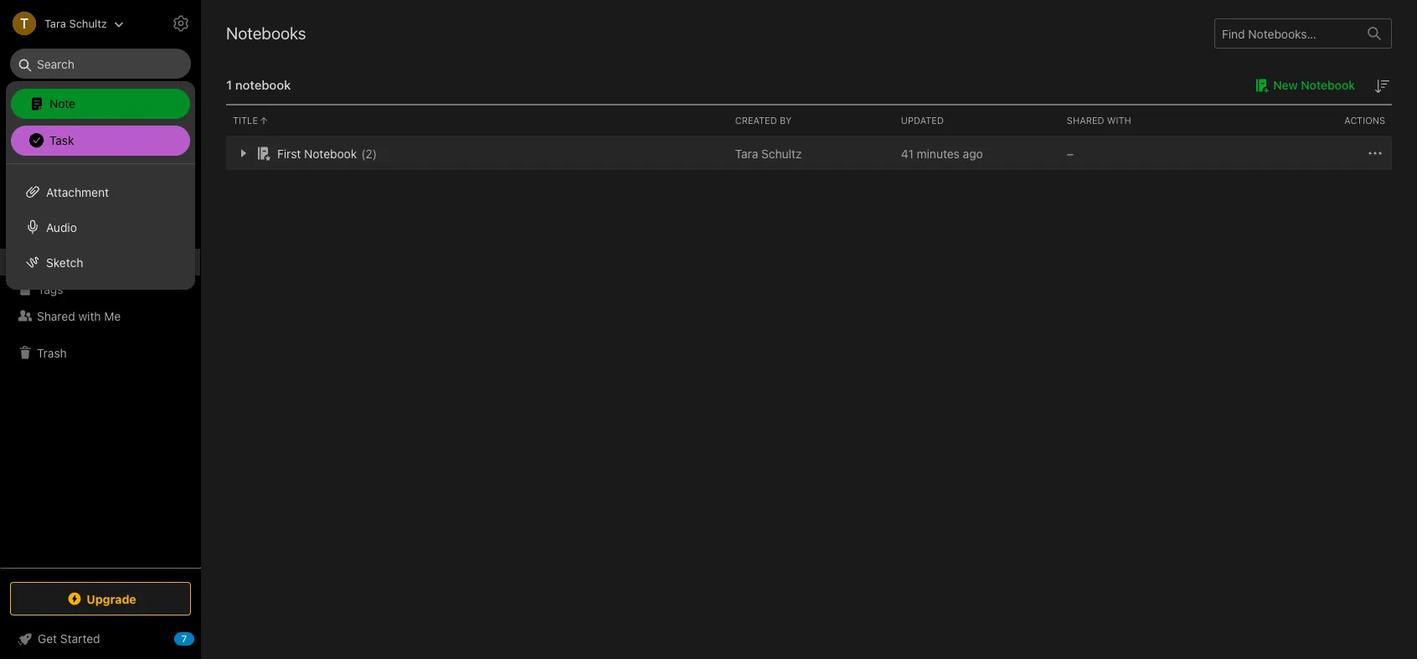 Task type: describe. For each thing, give the bounding box(es) containing it.
–
[[1068, 146, 1074, 160]]

tasks
[[37, 218, 67, 233]]

shared with me link
[[0, 303, 200, 329]]

notebook for new
[[1302, 78, 1356, 92]]

shortcuts
[[38, 165, 90, 179]]

new notebook button
[[1251, 75, 1356, 96]]

new for new notebook
[[1274, 78, 1299, 92]]

audio
[[46, 220, 77, 234]]

(
[[361, 146, 366, 160]]

with
[[1108, 115, 1132, 126]]

schultz inside first notebook row
[[762, 146, 802, 160]]

notebook for first
[[304, 146, 357, 160]]

task button
[[11, 126, 190, 156]]

note button
[[11, 89, 190, 119]]

created
[[736, 115, 778, 126]]

shared
[[37, 309, 75, 323]]

)
[[373, 146, 377, 160]]

title button
[[226, 106, 729, 136]]

actions button
[[1227, 106, 1393, 136]]

upgrade
[[87, 592, 136, 606]]

get
[[38, 632, 57, 646]]

actions
[[1345, 115, 1386, 126]]

notebooks inside tree
[[38, 255, 96, 269]]

shared
[[1068, 115, 1105, 126]]

attachment
[[46, 185, 109, 199]]

me
[[104, 309, 121, 323]]

shared with me
[[37, 309, 121, 323]]

note
[[49, 96, 75, 110]]

trash link
[[0, 339, 200, 366]]

first notebook ( 2 )
[[277, 146, 377, 160]]

More actions field
[[1366, 143, 1386, 164]]

sort options image
[[1373, 76, 1393, 96]]

new notebook
[[1274, 78, 1356, 92]]

minutes
[[917, 146, 960, 160]]

updated
[[902, 115, 944, 126]]

notes link
[[0, 185, 200, 212]]

ago
[[963, 146, 984, 160]]

tasks button
[[0, 212, 200, 239]]

settings image
[[171, 13, 191, 34]]

Sort field
[[1373, 75, 1393, 96]]

notes
[[37, 191, 69, 206]]

upgrade button
[[10, 582, 191, 616]]

more actions image
[[1366, 143, 1386, 164]]

attachment button
[[6, 174, 195, 210]]

click to collapse image
[[195, 629, 207, 649]]

7
[[182, 634, 187, 644]]

1
[[226, 77, 232, 92]]

tags
[[38, 282, 63, 296]]

get started
[[38, 632, 100, 646]]



Task type: locate. For each thing, give the bounding box(es) containing it.
new up task
[[37, 96, 61, 110]]

1 vertical spatial notebook
[[304, 146, 357, 160]]

sketch button
[[6, 245, 195, 280]]

41 minutes ago
[[902, 146, 984, 160]]

notebook up 'actions' 'button'
[[1302, 78, 1356, 92]]

tara inside account field
[[44, 16, 66, 30]]

created by button
[[729, 106, 895, 136]]

new inside button
[[1274, 78, 1299, 92]]

task
[[49, 133, 74, 147]]

1 horizontal spatial schultz
[[762, 146, 802, 160]]

schultz inside account field
[[69, 16, 107, 30]]

new button
[[10, 88, 191, 118]]

by
[[780, 115, 792, 126]]

new
[[1274, 78, 1299, 92], [37, 96, 61, 110]]

1 horizontal spatial notebooks
[[226, 23, 306, 43]]

tara schultz down created by
[[736, 146, 802, 160]]

notebooks link
[[0, 249, 200, 276]]

notebooks up notebook
[[226, 23, 306, 43]]

notebook inside first notebook row
[[304, 146, 357, 160]]

shared with button
[[1061, 106, 1227, 136]]

tara schultz inside first notebook row
[[736, 146, 802, 160]]

1 vertical spatial tara schultz
[[736, 146, 802, 160]]

0 vertical spatial schultz
[[69, 16, 107, 30]]

home
[[37, 138, 69, 152]]

0 horizontal spatial new
[[37, 96, 61, 110]]

tree
[[0, 132, 201, 567]]

1 horizontal spatial tara schultz
[[736, 146, 802, 160]]

Find Notebooks… text field
[[1216, 20, 1358, 47]]

created by
[[736, 115, 792, 126]]

0 vertical spatial notebooks
[[226, 23, 306, 43]]

new up 'actions' 'button'
[[1274, 78, 1299, 92]]

0 horizontal spatial notebooks
[[38, 255, 96, 269]]

notebook left (
[[304, 146, 357, 160]]

first
[[277, 146, 301, 160]]

first notebook row
[[226, 137, 1393, 170]]

tara
[[44, 16, 66, 30], [736, 146, 759, 160]]

shortcuts button
[[0, 158, 200, 185]]

updated button
[[895, 106, 1061, 136]]

sketch
[[46, 255, 83, 269]]

2
[[366, 146, 373, 160]]

41
[[902, 146, 914, 160]]

0 vertical spatial notebook
[[1302, 78, 1356, 92]]

0 horizontal spatial schultz
[[69, 16, 107, 30]]

new for new
[[37, 96, 61, 110]]

notebook
[[1302, 78, 1356, 92], [304, 146, 357, 160]]

Help and Learning task checklist field
[[0, 626, 201, 653]]

Account field
[[0, 7, 124, 40]]

audio button
[[6, 210, 195, 245]]

tara schultz
[[44, 16, 107, 30], [736, 146, 802, 160]]

schultz down by
[[762, 146, 802, 160]]

1 horizontal spatial notebook
[[1302, 78, 1356, 92]]

tara down created
[[736, 146, 759, 160]]

schultz
[[69, 16, 107, 30], [762, 146, 802, 160]]

1 notebook
[[226, 77, 291, 92]]

0 horizontal spatial tara
[[44, 16, 66, 30]]

notebooks element
[[201, 0, 1418, 660]]

arrow image
[[233, 143, 253, 163]]

notebooks
[[226, 23, 306, 43], [38, 255, 96, 269]]

0 vertical spatial new
[[1274, 78, 1299, 92]]

schultz up search text field
[[69, 16, 107, 30]]

0 vertical spatial tara schultz
[[44, 16, 107, 30]]

tara up search text field
[[44, 16, 66, 30]]

notebook inside new notebook button
[[1302, 78, 1356, 92]]

row group inside the notebooks 'element'
[[226, 137, 1393, 170]]

Search text field
[[22, 49, 179, 79]]

with
[[78, 309, 101, 323]]

home link
[[0, 132, 201, 158]]

None search field
[[22, 49, 179, 79]]

row group
[[226, 137, 1393, 170]]

notebooks inside 'element'
[[226, 23, 306, 43]]

tree containing home
[[0, 132, 201, 567]]

row group containing first notebook
[[226, 137, 1393, 170]]

tara schultz up search text field
[[44, 16, 107, 30]]

tara schultz inside account field
[[44, 16, 107, 30]]

1 vertical spatial tara
[[736, 146, 759, 160]]

trash
[[37, 346, 67, 360]]

1 vertical spatial schultz
[[762, 146, 802, 160]]

expand notebooks image
[[4, 256, 18, 269]]

shared with
[[1068, 115, 1132, 126]]

1 horizontal spatial new
[[1274, 78, 1299, 92]]

started
[[60, 632, 100, 646]]

1 horizontal spatial tara
[[736, 146, 759, 160]]

tara inside first notebook row
[[736, 146, 759, 160]]

title
[[233, 115, 258, 126]]

tags button
[[0, 276, 200, 303]]

0 horizontal spatial tara schultz
[[44, 16, 107, 30]]

note creation menu element
[[11, 85, 190, 159]]

notebook
[[235, 77, 291, 92]]

1 vertical spatial notebooks
[[38, 255, 96, 269]]

new inside popup button
[[37, 96, 61, 110]]

notebooks up tags
[[38, 255, 96, 269]]

0 horizontal spatial notebook
[[304, 146, 357, 160]]

1 vertical spatial new
[[37, 96, 61, 110]]

0 vertical spatial tara
[[44, 16, 66, 30]]



Task type: vqa. For each thing, say whether or not it's contained in the screenshot.
search field
yes



